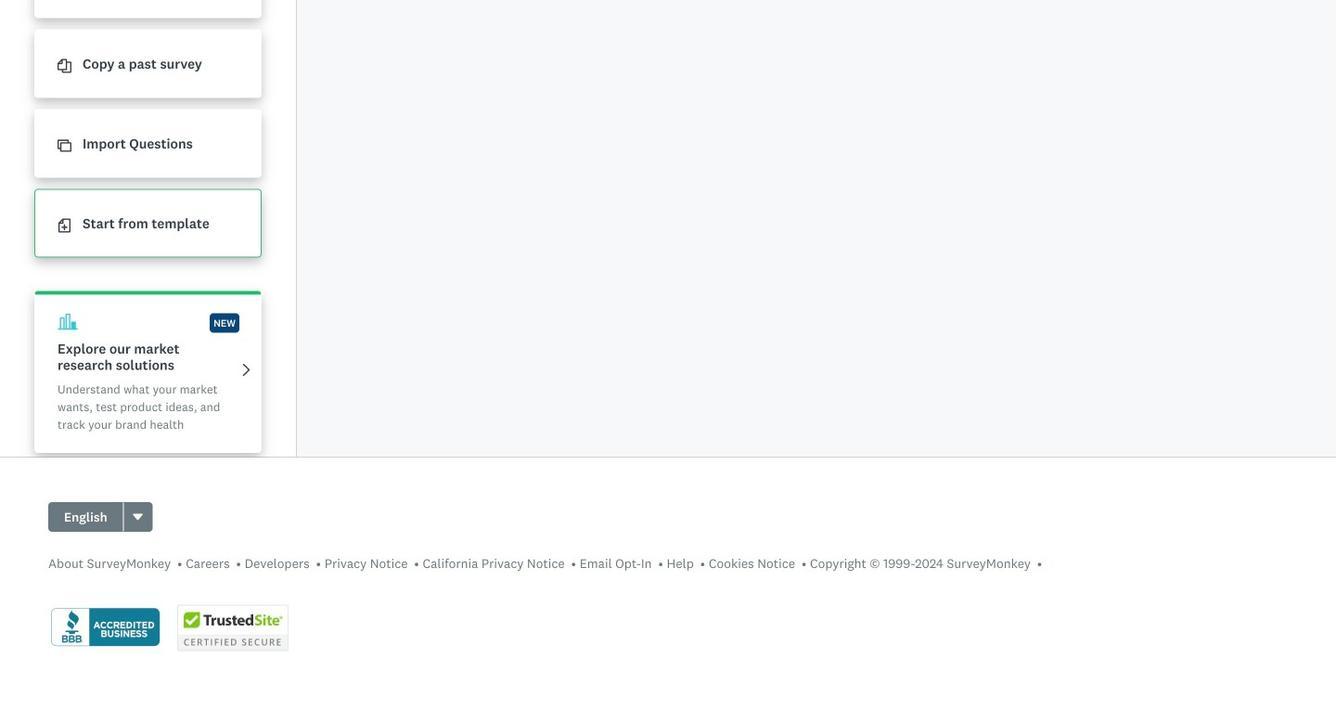 Task type: vqa. For each thing, say whether or not it's contained in the screenshot.
Language dropdown icon
yes



Task type: describe. For each thing, give the bounding box(es) containing it.
documentplus image
[[58, 219, 71, 233]]

language dropdown image
[[132, 511, 145, 524]]

chevronright image
[[240, 363, 253, 377]]

clone image
[[58, 139, 71, 153]]

click to verify bbb accreditation and to see a bbb report. image
[[48, 606, 162, 650]]



Task type: locate. For each thing, give the bounding box(es) containing it.
group
[[48, 502, 153, 532]]

documentclone image
[[58, 59, 71, 73]]

trustedsite helps keep you safe from identity theft, credit card fraud, spyware, spam, viruses and online scams image
[[177, 605, 289, 651]]

language dropdown image
[[133, 514, 143, 520]]



